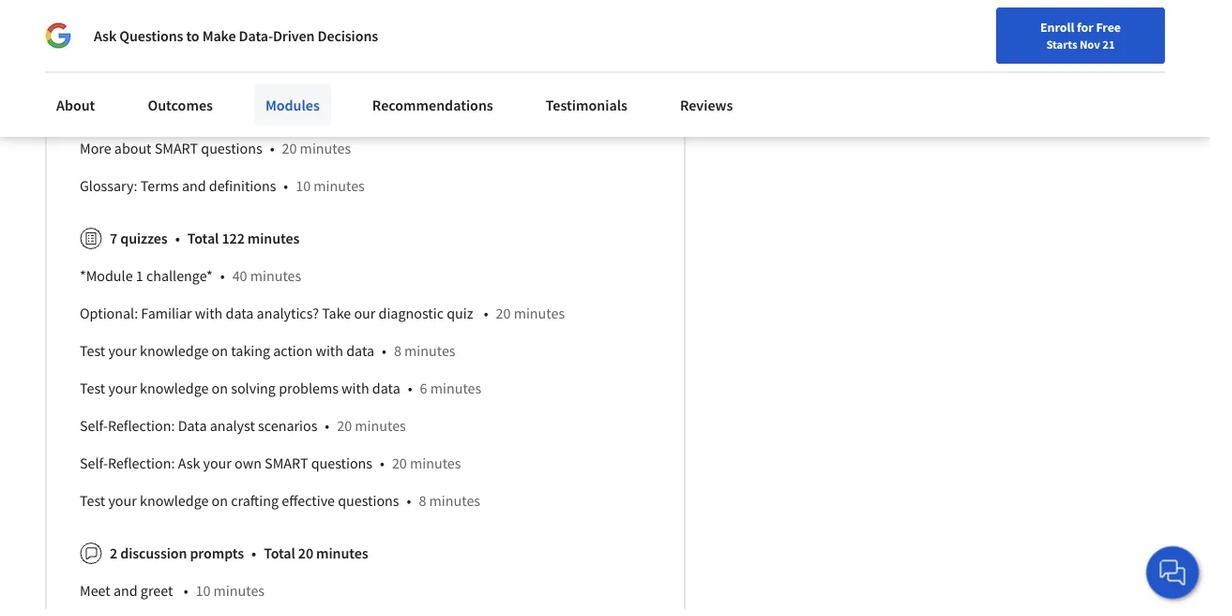 Task type: locate. For each thing, give the bounding box(es) containing it.
1 vertical spatial test
[[80, 380, 105, 398]]

coursera image
[[15, 53, 134, 83]]

2 test from the top
[[80, 380, 105, 398]]

for link
[[148, 0, 255, 38]]

reflection: up discussion
[[108, 455, 175, 474]]

banner navigation
[[15, 0, 528, 38]]

total down "test your knowledge on crafting effective questions • 8 minutes"
[[264, 545, 295, 564]]

your for test your knowledge on crafting effective questions • 8 minutes
[[108, 492, 137, 511]]

find
[[704, 59, 728, 76]]

knowledge up data
[[140, 380, 209, 398]]

0 vertical spatial 10
[[296, 177, 311, 196]]

total left the 122
[[187, 230, 219, 248]]

1 on from the top
[[212, 342, 228, 361]]

questions up glossary: terms and definitions • 10 minutes
[[201, 140, 262, 158]]

modules
[[265, 96, 320, 114]]

1 vertical spatial total
[[264, 545, 295, 564]]

0 horizontal spatial for
[[30, 9, 51, 28]]

test for test your knowledge on crafting effective questions
[[80, 492, 105, 511]]

1 for from the left
[[30, 9, 51, 28]]

test
[[80, 342, 105, 361], [80, 380, 105, 398], [80, 492, 105, 511]]

test your knowledge on crafting effective questions • 8 minutes
[[80, 492, 480, 511]]

to right 'issue'
[[150, 64, 163, 83]]

1 knowledge from the top
[[140, 342, 209, 361]]

driven
[[273, 26, 315, 45]]

on left taking
[[212, 342, 228, 361]]

self-
[[80, 417, 108, 436], [80, 455, 108, 474]]

1 vertical spatial self-
[[80, 455, 108, 474]]

six
[[239, 64, 256, 83]]

to for issue
[[150, 64, 163, 83]]

ask questions to make data-driven decisions
[[94, 26, 378, 45]]

with
[[195, 305, 223, 323], [316, 342, 343, 361], [342, 380, 369, 398]]

testimonials
[[546, 96, 628, 114]]

0 horizontal spatial to
[[150, 64, 163, 83]]

1 optional: from the top
[[80, 27, 138, 46]]

on left crafting
[[212, 492, 228, 511]]

knowledge
[[140, 342, 209, 361], [140, 380, 209, 398], [140, 492, 209, 511]]

diagnostic up 'action:'
[[172, 27, 237, 46]]

2 self- from the top
[[80, 455, 108, 474]]

1 horizontal spatial total
[[264, 545, 295, 564]]

10
[[296, 177, 311, 196], [196, 582, 211, 601]]

smart down scenarios
[[265, 455, 308, 474]]

for inside 'link'
[[155, 9, 176, 28]]

with right problems
[[342, 380, 369, 398]]

0 horizontal spatial total
[[187, 230, 219, 248]]

1 horizontal spatial ask
[[178, 455, 200, 474]]

optional: down *module
[[80, 305, 138, 323]]

3 on from the top
[[212, 492, 228, 511]]

0 vertical spatial optional:
[[80, 27, 138, 46]]

your for test your knowledge on taking action with data • 8 minutes
[[108, 342, 137, 361]]

to
[[186, 26, 199, 45], [150, 64, 163, 83]]

minutes
[[425, 64, 476, 83], [229, 102, 280, 121], [300, 140, 351, 158], [314, 177, 365, 196], [248, 230, 299, 248], [250, 267, 301, 286], [514, 305, 565, 323], [404, 342, 456, 361], [430, 380, 481, 398], [355, 417, 406, 436], [410, 455, 461, 474], [429, 492, 480, 511], [316, 545, 368, 564], [214, 582, 265, 601]]

2 vertical spatial on
[[212, 492, 228, 511]]

and left what in the left top of the page
[[306, 27, 330, 46]]

1 vertical spatial smart
[[265, 455, 308, 474]]

0 vertical spatial to
[[186, 26, 199, 45]]

2 on from the top
[[212, 380, 228, 398]]

your
[[141, 27, 169, 46]]

7
[[110, 230, 117, 248]]

2 vertical spatial test
[[80, 492, 105, 511]]

greet
[[141, 582, 173, 601]]

on left solving
[[212, 380, 228, 398]]

2 vertical spatial with
[[342, 380, 369, 398]]

to left make
[[186, 26, 199, 45]]

1 vertical spatial knowledge
[[140, 380, 209, 398]]

*module 1 challenge* • 40 minutes
[[80, 267, 301, 286]]

None search field
[[252, 49, 440, 87]]

10 down 'prompts'
[[196, 582, 211, 601]]

for
[[1077, 19, 1094, 36]]

for left individuals
[[30, 9, 51, 28]]

testimonials link
[[535, 84, 639, 126]]

diagnostic right "our"
[[379, 305, 444, 323]]

and right meet on the left of page
[[113, 582, 138, 601]]

and right terms
[[182, 177, 206, 196]]

2 vertical spatial knowledge
[[140, 492, 209, 511]]

1 horizontal spatial smart
[[265, 455, 308, 474]]

2 horizontal spatial and
[[306, 27, 330, 46]]

our
[[354, 305, 376, 323]]

6
[[420, 380, 427, 398]]

shopping cart: 1 item image
[[840, 52, 876, 82]]

1 vertical spatial questions
[[311, 455, 372, 474]]

1 vertical spatial to
[[150, 64, 163, 83]]

2 vertical spatial questions
[[338, 492, 399, 511]]

data down 40
[[226, 305, 254, 323]]

questions for effective
[[338, 492, 399, 511]]

0 vertical spatial reflection:
[[108, 417, 175, 436]]

your
[[731, 59, 756, 76], [108, 342, 137, 361], [108, 380, 137, 398], [203, 455, 232, 474], [108, 492, 137, 511]]

six
[[80, 102, 98, 121]]

crafting
[[231, 492, 279, 511]]

1 vertical spatial optional:
[[80, 305, 138, 323]]

1 horizontal spatial to
[[186, 26, 199, 45]]

1 vertical spatial on
[[212, 380, 228, 398]]

1 vertical spatial and
[[182, 177, 206, 196]]

knowledge up 2 discussion prompts
[[140, 492, 209, 511]]

1 reflection: from the top
[[108, 417, 175, 436]]

2 for from the left
[[155, 9, 176, 28]]

chat with us image
[[1158, 558, 1188, 588]]

on for crafting
[[212, 492, 228, 511]]

and
[[306, 27, 330, 46], [182, 177, 206, 196], [113, 582, 138, 601]]

prompts
[[190, 545, 244, 564]]

0 vertical spatial on
[[212, 342, 228, 361]]

1 vertical spatial reflection:
[[108, 455, 175, 474]]

with down *module 1 challenge* • 40 minutes
[[195, 305, 223, 323]]

optional: your diagnostic quiz score and what it means
[[80, 27, 421, 46]]

individuals
[[54, 9, 125, 28]]

2 knowledge from the top
[[140, 380, 209, 398]]

3 test from the top
[[80, 492, 105, 511]]

reflection: left data
[[108, 417, 175, 436]]

0 horizontal spatial 10
[[196, 582, 211, 601]]

knowledge for crafting
[[140, 492, 209, 511]]

test for test your knowledge on taking action with data
[[80, 342, 105, 361]]

2 discussion prompts
[[110, 545, 244, 564]]

with right action
[[316, 342, 343, 361]]

questions up 'effective'
[[311, 455, 372, 474]]

test your knowledge on taking action with data • 8 minutes
[[80, 342, 456, 361]]

10 right definitions
[[296, 177, 311, 196]]

3 knowledge from the top
[[140, 492, 209, 511]]

smart down types
[[155, 140, 198, 158]]

0 vertical spatial 8
[[394, 342, 401, 361]]

on
[[212, 342, 228, 361], [212, 380, 228, 398], [212, 492, 228, 511]]

0 vertical spatial quiz
[[240, 27, 267, 46]]

0 horizontal spatial ask
[[94, 26, 116, 45]]

data right six
[[259, 64, 287, 83]]

ask up from
[[94, 26, 116, 45]]

1
[[136, 267, 143, 286]]

0 vertical spatial self-
[[80, 417, 108, 436]]

1 horizontal spatial quiz
[[447, 305, 473, 323]]

0 vertical spatial smart
[[155, 140, 198, 158]]

0 vertical spatial test
[[80, 342, 105, 361]]

effective
[[282, 492, 335, 511]]

*module
[[80, 267, 133, 286]]

reviews
[[680, 96, 733, 114]]

1 horizontal spatial diagnostic
[[379, 305, 444, 323]]

own
[[235, 455, 262, 474]]

scenarios
[[258, 417, 317, 436]]

ask down data
[[178, 455, 200, 474]]

20
[[407, 64, 422, 83], [211, 102, 226, 121], [282, 140, 297, 158], [496, 305, 511, 323], [337, 417, 352, 436], [392, 455, 407, 474], [298, 545, 313, 564]]

for for for
[[155, 9, 176, 28]]

score
[[270, 27, 303, 46]]

1 vertical spatial with
[[316, 342, 343, 361]]

1 test from the top
[[80, 342, 105, 361]]

reflection:
[[108, 417, 175, 436], [108, 455, 175, 474]]

find your new career link
[[694, 56, 831, 80]]

types
[[158, 102, 192, 121]]

total
[[187, 230, 219, 248], [264, 545, 295, 564]]

7 quizzes
[[110, 230, 168, 248]]

knowledge down familiar on the left of page
[[140, 342, 209, 361]]

2 optional: from the top
[[80, 305, 138, 323]]

1 horizontal spatial for
[[155, 9, 176, 28]]

ask
[[94, 26, 116, 45], [178, 455, 200, 474]]

questions right 'effective'
[[338, 492, 399, 511]]

terms
[[140, 177, 179, 196]]

optional:
[[80, 27, 138, 46], [80, 305, 138, 323]]

total for total 20 minutes
[[264, 545, 295, 564]]

2 reflection: from the top
[[108, 455, 175, 474]]

reflection: for ask
[[108, 455, 175, 474]]

questions
[[201, 140, 262, 158], [311, 455, 372, 474], [338, 492, 399, 511]]

issue
[[115, 64, 147, 83]]

for left make
[[155, 9, 176, 28]]

0 vertical spatial diagnostic
[[172, 27, 237, 46]]

1 vertical spatial quiz
[[447, 305, 473, 323]]

0 vertical spatial knowledge
[[140, 342, 209, 361]]

8
[[394, 342, 401, 361], [419, 492, 426, 511]]

for
[[30, 9, 51, 28], [155, 9, 176, 28]]

•
[[395, 64, 399, 83], [199, 102, 204, 121], [270, 140, 274, 158], [284, 177, 288, 196], [175, 230, 180, 248], [220, 267, 225, 286], [484, 305, 488, 323], [382, 342, 386, 361], [408, 380, 412, 398], [325, 417, 330, 436], [380, 455, 385, 474], [407, 492, 411, 511], [251, 545, 256, 564], [184, 582, 188, 601]]

for for for individuals
[[30, 9, 51, 28]]

english
[[919, 59, 965, 77]]

optional: up from
[[80, 27, 138, 46]]

0 vertical spatial and
[[306, 27, 330, 46]]

0 vertical spatial with
[[195, 305, 223, 323]]

1 horizontal spatial 10
[[296, 177, 311, 196]]

0 horizontal spatial and
[[113, 582, 138, 601]]

english button
[[885, 38, 998, 99]]

1 vertical spatial 8
[[419, 492, 426, 511]]

data
[[259, 64, 287, 83], [226, 305, 254, 323], [346, 342, 374, 361], [372, 380, 400, 398]]

0 vertical spatial total
[[187, 230, 219, 248]]

1 horizontal spatial 8
[[419, 492, 426, 511]]

problem
[[101, 102, 155, 121]]

data left 6
[[372, 380, 400, 398]]

nov
[[1080, 37, 1100, 52]]

quizzes
[[120, 230, 168, 248]]

1 self- from the top
[[80, 417, 108, 436]]



Task type: vqa. For each thing, say whether or not it's contained in the screenshot.
on
yes



Task type: describe. For each thing, give the bounding box(es) containing it.
means
[[379, 27, 421, 46]]

your for find your new career
[[731, 59, 756, 76]]

data down "our"
[[346, 342, 374, 361]]

with for solving
[[342, 380, 369, 398]]

knowledge for solving
[[140, 380, 209, 398]]

outcomes link
[[136, 84, 224, 126]]

from
[[80, 64, 113, 83]]

optional: for optional: your diagnostic quiz score and what it means
[[80, 27, 138, 46]]

reviews link
[[669, 84, 744, 126]]

about
[[56, 96, 95, 114]]

test for test your knowledge on solving problems with data
[[80, 380, 105, 398]]

self- for self-reflection: data analyst scenarios
[[80, 417, 108, 436]]

total for total 122 minutes
[[187, 230, 219, 248]]

career
[[785, 59, 821, 76]]

on for taking
[[212, 342, 228, 361]]

• total 20 minutes
[[251, 545, 368, 564]]

modules link
[[254, 84, 331, 126]]

optional: familiar with data analytics? take our diagnostic quiz • 20 minutes
[[80, 305, 565, 323]]

about
[[114, 140, 152, 158]]

test your knowledge on solving problems with data • 6 minutes
[[80, 380, 481, 398]]

google image
[[45, 23, 71, 49]]

new
[[758, 59, 783, 76]]

problems
[[279, 380, 339, 398]]

action:
[[166, 64, 210, 83]]

• total 122 minutes
[[175, 230, 299, 248]]

free
[[1096, 19, 1121, 36]]

outcomes
[[148, 96, 213, 114]]

taking
[[231, 342, 270, 361]]

recommendations
[[372, 96, 493, 114]]

challenge*
[[146, 267, 213, 286]]

1 horizontal spatial and
[[182, 177, 206, 196]]

take
[[322, 305, 351, 323]]

1 vertical spatial ask
[[178, 455, 200, 474]]

0 horizontal spatial quiz
[[240, 27, 267, 46]]

data
[[178, 417, 207, 436]]

0 horizontal spatial smart
[[155, 140, 198, 158]]

on for solving
[[212, 380, 228, 398]]

more about smart questions • 20 minutes
[[80, 140, 351, 158]]

more
[[80, 140, 111, 158]]

analysis
[[290, 64, 340, 83]]

the
[[212, 64, 236, 83]]

0 vertical spatial ask
[[94, 26, 116, 45]]

40
[[232, 267, 247, 286]]

1 vertical spatial diagnostic
[[379, 305, 444, 323]]

show notifications image
[[1026, 61, 1048, 83]]

glossary: terms and definitions • 10 minutes
[[80, 177, 365, 196]]

self- for self-reflection: ask your own smart questions
[[80, 455, 108, 474]]

enroll
[[1040, 19, 1075, 36]]

122
[[222, 230, 245, 248]]

definitions
[[209, 177, 276, 196]]

familiar
[[141, 305, 192, 323]]

make
[[202, 26, 236, 45]]

recommendations link
[[361, 84, 505, 126]]

glossary:
[[80, 177, 137, 196]]

about link
[[45, 84, 106, 126]]

starts
[[1046, 37, 1077, 52]]

reflection: for data
[[108, 417, 175, 436]]

from issue to action: the six data analysis phases • 20 minutes
[[80, 64, 476, 83]]

knowledge for taking
[[140, 342, 209, 361]]

2 vertical spatial and
[[113, 582, 138, 601]]

with for taking
[[316, 342, 343, 361]]

phases
[[343, 64, 387, 83]]

action
[[273, 342, 313, 361]]

0 vertical spatial questions
[[201, 140, 262, 158]]

0 horizontal spatial diagnostic
[[172, 27, 237, 46]]

enroll for free starts nov 21
[[1040, 19, 1121, 52]]

solving
[[231, 380, 276, 398]]

optional: for optional: familiar with data analytics? take our diagnostic quiz • 20 minutes
[[80, 305, 138, 323]]

your for test your knowledge on solving problems with data • 6 minutes
[[108, 380, 137, 398]]

analytics?
[[257, 305, 319, 323]]

discussion
[[120, 545, 187, 564]]

meet and greet • 10 minutes
[[80, 582, 265, 601]]

data-
[[239, 26, 273, 45]]

analyst
[[210, 417, 255, 436]]

what
[[333, 27, 365, 46]]

questions for smart
[[311, 455, 372, 474]]

to for questions
[[186, 26, 199, 45]]

decisions
[[318, 26, 378, 45]]

1 vertical spatial 10
[[196, 582, 211, 601]]

for individuals
[[30, 9, 125, 28]]

six problem types • 20 minutes
[[80, 102, 280, 121]]

meet
[[80, 582, 110, 601]]

0 horizontal spatial 8
[[394, 342, 401, 361]]

21
[[1103, 37, 1115, 52]]

questions
[[119, 26, 183, 45]]

2
[[110, 545, 117, 564]]

it
[[368, 27, 376, 46]]

self-reflection: ask your own smart questions • 20 minutes
[[80, 455, 461, 474]]

self-reflection: data analyst scenarios • 20 minutes
[[80, 417, 406, 436]]

find your new career
[[704, 59, 821, 76]]



